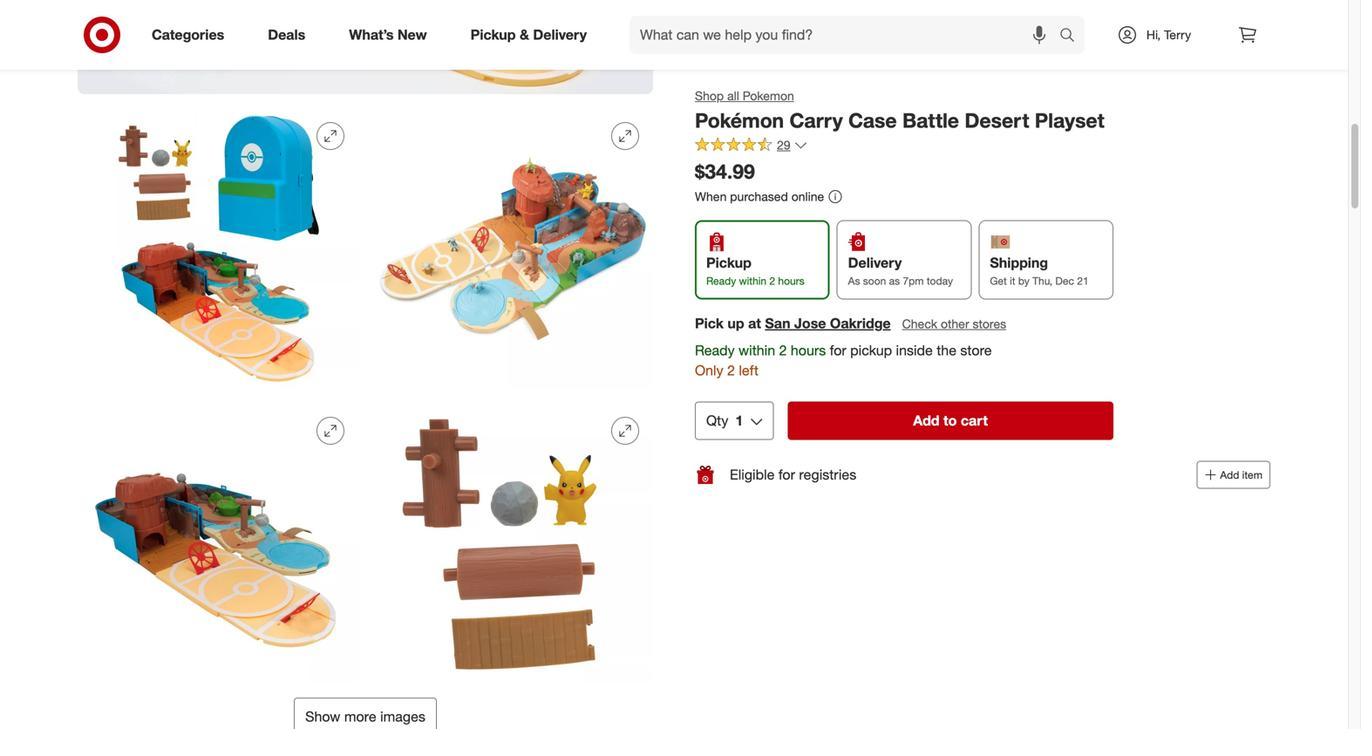 Task type: vqa. For each thing, say whether or not it's contained in the screenshot.
Clarkstown info
no



Task type: locate. For each thing, give the bounding box(es) containing it.
0 vertical spatial add
[[913, 412, 940, 429]]

0 vertical spatial ready
[[706, 274, 736, 287]]

2 inside pickup ready within 2 hours
[[770, 274, 775, 287]]

for
[[830, 342, 847, 359], [779, 466, 795, 483]]

0 horizontal spatial add
[[913, 412, 940, 429]]

for down 'san jose oakridge' button at the right top
[[830, 342, 847, 359]]

0 vertical spatial hours
[[778, 274, 805, 287]]

2 within from the top
[[739, 342, 775, 359]]

qty 1
[[706, 412, 743, 429]]

categories link
[[137, 16, 246, 54]]

pickup
[[471, 26, 516, 43], [706, 254, 752, 271]]

dec
[[1056, 274, 1074, 287]]

0 horizontal spatial pickup
[[471, 26, 516, 43]]

0 horizontal spatial delivery
[[533, 26, 587, 43]]

playset
[[1035, 108, 1105, 133]]

delivery inside delivery as soon as 7pm today
[[848, 254, 902, 271]]

item
[[1242, 468, 1263, 481]]

1 horizontal spatial add
[[1220, 468, 1240, 481]]

battle
[[903, 108, 959, 133]]

add for add item
[[1220, 468, 1240, 481]]

1 vertical spatial within
[[739, 342, 775, 359]]

it
[[1010, 274, 1016, 287]]

ready
[[706, 274, 736, 287], [695, 342, 735, 359]]

add to cart
[[913, 412, 988, 429]]

ready up only
[[695, 342, 735, 359]]

check
[[902, 316, 938, 331]]

pokémon
[[695, 108, 784, 133]]

1 vertical spatial add
[[1220, 468, 1240, 481]]

0 vertical spatial 2
[[770, 274, 775, 287]]

2 horizontal spatial 2
[[779, 342, 787, 359]]

shop all pokemon pokémon carry case battle desert playset
[[695, 88, 1105, 133]]

21
[[1077, 274, 1089, 287]]

hi, terry
[[1147, 27, 1191, 42]]

soon
[[863, 274, 886, 287]]

within inside pickup ready within 2 hours
[[739, 274, 767, 287]]

0 vertical spatial within
[[739, 274, 767, 287]]

hours down jose
[[791, 342, 826, 359]]

deals link
[[253, 16, 327, 54]]

delivery up soon
[[848, 254, 902, 271]]

2 left left
[[727, 362, 735, 379]]

1 vertical spatial delivery
[[848, 254, 902, 271]]

show more images button
[[294, 698, 437, 729]]

1 vertical spatial pickup
[[706, 254, 752, 271]]

0 vertical spatial for
[[830, 342, 847, 359]]

delivery as soon as 7pm today
[[848, 254, 953, 287]]

add left 'item'
[[1220, 468, 1240, 481]]

other
[[941, 316, 970, 331]]

ready within 2 hours for pickup inside the store only 2 left
[[695, 342, 992, 379]]

carry
[[790, 108, 843, 133]]

pok&#233;mon carry case battle desert playset, 4 of 21 image
[[372, 108, 653, 389]]

ready up pick
[[706, 274, 736, 287]]

pickup for &
[[471, 26, 516, 43]]

within inside ready within 2 hours for pickup inside the store only 2 left
[[739, 342, 775, 359]]

pokemon
[[743, 88, 794, 103]]

1 horizontal spatial pickup
[[706, 254, 752, 271]]

store
[[961, 342, 992, 359]]

1 vertical spatial ready
[[695, 342, 735, 359]]

1 horizontal spatial for
[[830, 342, 847, 359]]

2 down san
[[779, 342, 787, 359]]

2 up san
[[770, 274, 775, 287]]

within up at
[[739, 274, 767, 287]]

add
[[913, 412, 940, 429], [1220, 468, 1240, 481]]

1 within from the top
[[739, 274, 767, 287]]

delivery
[[533, 26, 587, 43], [848, 254, 902, 271]]

pickup ready within 2 hours
[[706, 254, 805, 287]]

pick up at san jose oakridge
[[695, 315, 891, 332]]

to
[[944, 412, 957, 429]]

within
[[739, 274, 767, 287], [739, 342, 775, 359]]

what's new
[[349, 26, 427, 43]]

at
[[748, 315, 761, 332]]

what's new link
[[334, 16, 449, 54]]

pick
[[695, 315, 724, 332]]

all
[[727, 88, 739, 103]]

hours inside pickup ready within 2 hours
[[778, 274, 805, 287]]

1 horizontal spatial 2
[[770, 274, 775, 287]]

within up left
[[739, 342, 775, 359]]

add inside button
[[1220, 468, 1240, 481]]

san jose oakridge button
[[765, 314, 891, 334]]

1 vertical spatial for
[[779, 466, 795, 483]]

2
[[770, 274, 775, 287], [779, 342, 787, 359], [727, 362, 735, 379]]

add inside button
[[913, 412, 940, 429]]

hours
[[778, 274, 805, 287], [791, 342, 826, 359]]

1 horizontal spatial delivery
[[848, 254, 902, 271]]

pickup left &
[[471, 26, 516, 43]]

up
[[728, 315, 745, 332]]

1 vertical spatial 2
[[779, 342, 787, 359]]

1 vertical spatial hours
[[791, 342, 826, 359]]

hours up pick up at san jose oakridge on the top right of the page
[[778, 274, 805, 287]]

pickup inside pickup ready within 2 hours
[[706, 254, 752, 271]]

for right eligible at the right bottom
[[779, 466, 795, 483]]

pok&#233;mon carry case battle desert playset, 6 of 21 image
[[372, 403, 653, 684]]

delivery right &
[[533, 26, 587, 43]]

1
[[736, 412, 743, 429]]

2 vertical spatial 2
[[727, 362, 735, 379]]

what's
[[349, 26, 394, 43]]

case
[[849, 108, 897, 133]]

0 vertical spatial pickup
[[471, 26, 516, 43]]

add item
[[1220, 468, 1263, 481]]

add left to
[[913, 412, 940, 429]]

for inside ready within 2 hours for pickup inside the store only 2 left
[[830, 342, 847, 359]]

0 vertical spatial delivery
[[533, 26, 587, 43]]

add item button
[[1197, 461, 1271, 489]]

new
[[398, 26, 427, 43]]

0 horizontal spatial for
[[779, 466, 795, 483]]

pickup up 'up'
[[706, 254, 752, 271]]



Task type: describe. For each thing, give the bounding box(es) containing it.
shipping get it by thu, dec 21
[[990, 254, 1089, 287]]

desert
[[965, 108, 1029, 133]]

ready inside ready within 2 hours for pickup inside the store only 2 left
[[695, 342, 735, 359]]

today
[[927, 274, 953, 287]]

qty
[[706, 412, 729, 429]]

29
[[777, 138, 791, 153]]

$34.99
[[695, 159, 755, 184]]

stores
[[973, 316, 1007, 331]]

oakridge
[[830, 315, 891, 332]]

registries
[[799, 466, 857, 483]]

pickup
[[850, 342, 892, 359]]

eligible for registries
[[730, 466, 857, 483]]

check other stores button
[[901, 314, 1007, 334]]

What can we help you find? suggestions appear below search field
[[630, 16, 1064, 54]]

jose
[[795, 315, 826, 332]]

by
[[1019, 274, 1030, 287]]

0 horizontal spatial 2
[[727, 362, 735, 379]]

when purchased online
[[695, 189, 824, 204]]

shipping
[[990, 254, 1048, 271]]

&
[[520, 26, 529, 43]]

ready inside pickup ready within 2 hours
[[706, 274, 736, 287]]

images
[[380, 708, 425, 725]]

pok&#233;mon carry case battle desert playset, 5 of 21 image
[[78, 403, 358, 684]]

san
[[765, 315, 791, 332]]

7pm
[[903, 274, 924, 287]]

delivery inside pickup & delivery link
[[533, 26, 587, 43]]

pickup for ready
[[706, 254, 752, 271]]

show more images
[[305, 708, 425, 725]]

terry
[[1164, 27, 1191, 42]]

as
[[889, 274, 900, 287]]

more
[[344, 708, 376, 725]]

shop
[[695, 88, 724, 103]]

inside
[[896, 342, 933, 359]]

left
[[739, 362, 759, 379]]

the
[[937, 342, 957, 359]]

when
[[695, 189, 727, 204]]

get
[[990, 274, 1007, 287]]

add to cart button
[[788, 401, 1114, 440]]

thu,
[[1033, 274, 1053, 287]]

eligible
[[730, 466, 775, 483]]

cart
[[961, 412, 988, 429]]

search button
[[1052, 16, 1094, 58]]

hi,
[[1147, 27, 1161, 42]]

29 link
[[695, 137, 808, 157]]

hours inside ready within 2 hours for pickup inside the store only 2 left
[[791, 342, 826, 359]]

add for add to cart
[[913, 412, 940, 429]]

only
[[695, 362, 724, 379]]

deals
[[268, 26, 305, 43]]

pickup & delivery link
[[456, 16, 609, 54]]

search
[[1052, 28, 1094, 45]]

as
[[848, 274, 860, 287]]

show
[[305, 708, 340, 725]]

online
[[792, 189, 824, 204]]

pok&#233;mon carry case battle desert playset, 3 of 21 image
[[78, 108, 358, 389]]

categories
[[152, 26, 224, 43]]

purchased
[[730, 189, 788, 204]]

pickup & delivery
[[471, 26, 587, 43]]

check other stores
[[902, 316, 1007, 331]]



